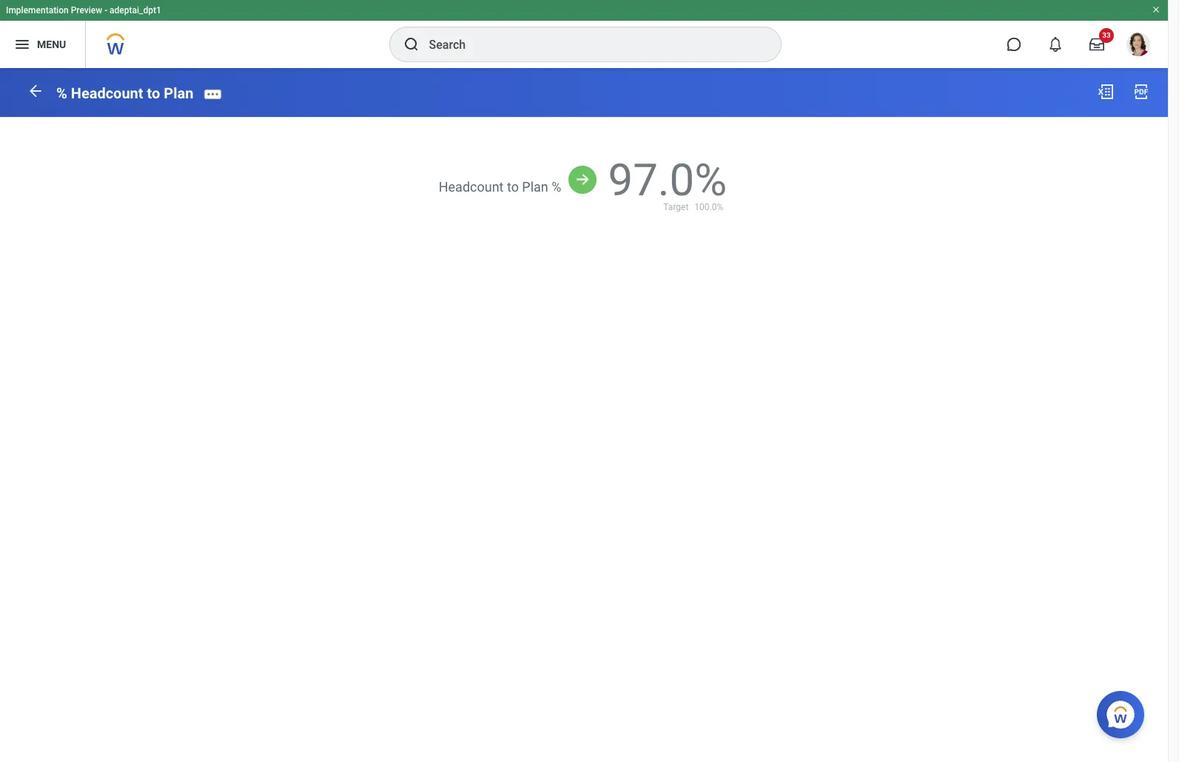 Task type: vqa. For each thing, say whether or not it's contained in the screenshot.
'to'
yes



Task type: locate. For each thing, give the bounding box(es) containing it.
notifications large image
[[1048, 37, 1063, 52]]

0 horizontal spatial headcount
[[71, 84, 143, 102]]

to
[[147, 84, 160, 102], [507, 179, 519, 195]]

0 vertical spatial plan
[[164, 84, 194, 102]]

menu
[[37, 38, 66, 50]]

% right previous page image
[[56, 84, 67, 102]]

0 horizontal spatial plan
[[164, 84, 194, 102]]

implementation
[[6, 5, 69, 16]]

preview
[[71, 5, 102, 16]]

1 horizontal spatial to
[[507, 179, 519, 195]]

% left neutral good icon
[[552, 179, 562, 195]]

1 horizontal spatial plan
[[522, 179, 548, 195]]

100.0%
[[695, 202, 724, 213]]

view printable version (pdf) image
[[1133, 83, 1151, 101]]

0 vertical spatial %
[[56, 84, 67, 102]]

1 vertical spatial plan
[[522, 179, 548, 195]]

%
[[56, 84, 67, 102], [552, 179, 562, 195]]

0 vertical spatial to
[[147, 84, 160, 102]]

plan
[[164, 84, 194, 102], [522, 179, 548, 195]]

97.0%
[[608, 154, 727, 206]]

1 vertical spatial headcount
[[439, 179, 504, 195]]

Search Workday  search field
[[429, 28, 750, 61]]

profile logan mcneil image
[[1127, 33, 1151, 59]]

headcount
[[71, 84, 143, 102], [439, 179, 504, 195]]

% headcount to plan link
[[56, 84, 194, 102]]

1 vertical spatial %
[[552, 179, 562, 195]]

search image
[[402, 36, 420, 53]]

0 horizontal spatial %
[[56, 84, 67, 102]]

1 vertical spatial to
[[507, 179, 519, 195]]

adeptai_dpt1
[[110, 5, 161, 16]]



Task type: describe. For each thing, give the bounding box(es) containing it.
implementation preview -   adeptai_dpt1
[[6, 5, 161, 16]]

97.0% main content
[[0, 68, 1168, 228]]

33
[[1103, 31, 1111, 39]]

headcount to plan %
[[439, 179, 562, 195]]

neutral good image
[[569, 166, 597, 194]]

% headcount to plan
[[56, 84, 194, 102]]

justify image
[[13, 36, 31, 53]]

target
[[664, 202, 689, 213]]

1 horizontal spatial headcount
[[439, 179, 504, 195]]

previous page image
[[27, 82, 44, 100]]

close environment banner image
[[1152, 5, 1161, 14]]

0 vertical spatial headcount
[[71, 84, 143, 102]]

menu button
[[0, 21, 85, 68]]

export to excel image
[[1097, 83, 1115, 101]]

33 button
[[1081, 28, 1114, 61]]

1 horizontal spatial %
[[552, 179, 562, 195]]

97.0% target 100.0%
[[608, 154, 727, 213]]

0 horizontal spatial to
[[147, 84, 160, 102]]

menu banner
[[0, 0, 1168, 68]]

inbox large image
[[1090, 37, 1105, 52]]

-
[[105, 5, 107, 16]]



